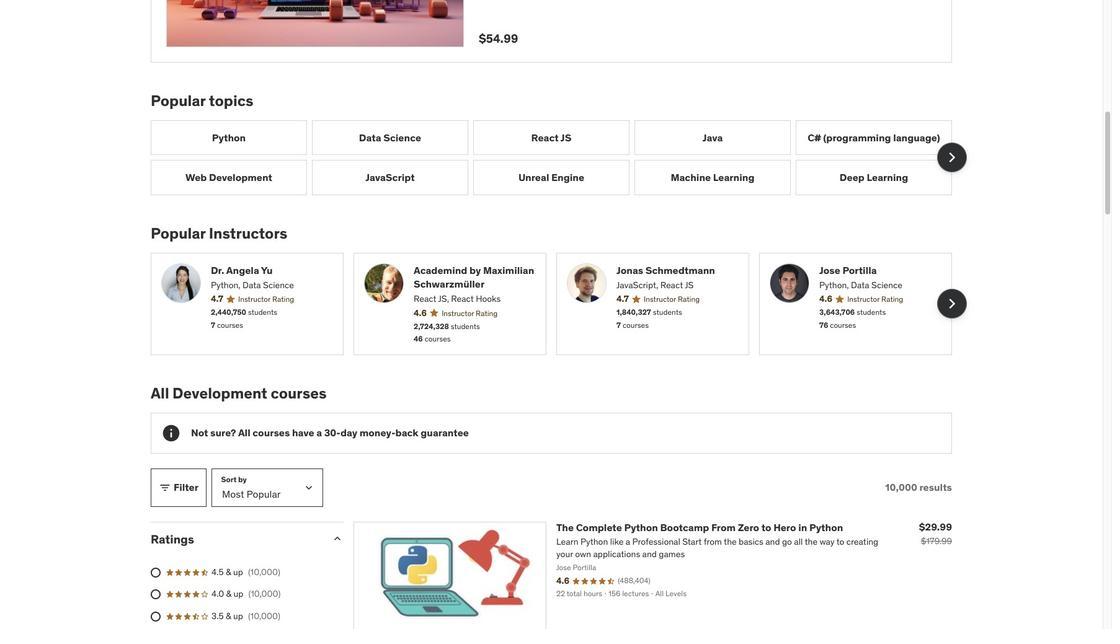 Task type: describe. For each thing, give the bounding box(es) containing it.
3,643,706
[[820, 308, 855, 317]]

day
[[341, 427, 357, 440]]

not
[[191, 427, 208, 440]]

not sure? all courses have a 30-day money-back guarantee
[[191, 427, 469, 440]]

courses for data
[[830, 321, 856, 330]]

(10,000) for 3.5 & up (10,000)
[[248, 611, 280, 622]]

next image
[[942, 294, 962, 314]]

1 horizontal spatial all
[[238, 427, 250, 440]]

3,643,706 students 76 courses
[[820, 308, 886, 330]]

academind
[[414, 264, 467, 276]]

instructor rating for schwarzmüller
[[442, 309, 498, 318]]

js,
[[438, 294, 449, 305]]

10,000 results status
[[885, 482, 952, 494]]

react js
[[531, 131, 572, 144]]

4.0
[[212, 589, 224, 600]]

courses for schwarzmüller
[[425, 335, 451, 344]]

10,000 results
[[885, 482, 952, 494]]

python, inside jose portilla python, data science
[[820, 280, 849, 291]]

instructor for schwarzmüller
[[442, 309, 474, 318]]

topics
[[209, 91, 253, 111]]

0 horizontal spatial python
[[212, 131, 246, 144]]

machine
[[671, 171, 711, 184]]

students for python,
[[248, 308, 277, 317]]

filter
[[174, 482, 199, 494]]

web
[[185, 171, 207, 184]]

the
[[556, 522, 574, 534]]

1 horizontal spatial science
[[384, 131, 421, 144]]

ratings button
[[151, 532, 321, 547]]

hero
[[774, 522, 796, 534]]

react left "js,"
[[414, 294, 436, 305]]

4.6 for jose portilla
[[820, 294, 833, 305]]

data science link
[[312, 120, 468, 155]]

academind by maximilian schwarzmüller react js, react hooks
[[414, 264, 534, 305]]

unreal
[[519, 171, 549, 184]]

& for 3.5
[[226, 611, 231, 622]]

from
[[712, 522, 736, 534]]

popular topics
[[151, 91, 253, 111]]

rating for data
[[882, 295, 903, 304]]

& for 4.5
[[226, 567, 231, 578]]

web development link
[[151, 160, 307, 195]]

(programming
[[823, 131, 891, 144]]

1,840,327 students 7 courses
[[617, 308, 682, 330]]

instructor for python,
[[238, 295, 270, 304]]

development for all
[[172, 384, 267, 403]]

academind by maximilian schwarzmüller link
[[414, 263, 536, 291]]

instructor for data
[[848, 295, 880, 304]]

up for 3.5 & up
[[233, 611, 243, 622]]

money-
[[360, 427, 396, 440]]

dr. angela yu link
[[211, 263, 333, 277]]

jose portilla python, data science
[[820, 264, 903, 291]]

react inside jonas schmedtmann javascript, react js
[[661, 280, 683, 291]]

data inside dr. angela yu python, data science
[[243, 280, 261, 291]]

the complete python bootcamp from zero to hero in python
[[556, 522, 843, 534]]

popular instructors
[[151, 224, 287, 243]]

2,724,328 students 46 courses
[[414, 322, 480, 344]]

unreal engine
[[519, 171, 584, 184]]

76
[[820, 321, 828, 330]]

machine learning
[[671, 171, 755, 184]]

& for 4.0
[[226, 589, 232, 600]]

instructor rating for python,
[[238, 295, 294, 304]]

$29.99 $179.99
[[919, 521, 952, 547]]

schwarzmüller
[[414, 278, 485, 290]]

30-
[[324, 427, 341, 440]]

$54.99
[[479, 31, 518, 46]]

have
[[292, 427, 314, 440]]

small image inside the filter "button"
[[159, 482, 171, 494]]

students for react
[[653, 308, 682, 317]]

guarantee
[[421, 427, 469, 440]]

javascript,
[[617, 280, 658, 291]]

carousel element for popular instructors
[[151, 253, 967, 356]]

c#
[[808, 131, 821, 144]]

engine
[[552, 171, 584, 184]]

2,440,750 students 7 courses
[[211, 308, 277, 330]]

courses for react
[[623, 321, 649, 330]]

(10,000) for 4.0 & up (10,000)
[[248, 589, 281, 600]]

a
[[317, 427, 322, 440]]

7 for jonas
[[617, 321, 621, 330]]

next image
[[942, 148, 962, 168]]

all development courses
[[151, 384, 327, 403]]

c# (programming language)
[[808, 131, 940, 144]]

to
[[762, 522, 772, 534]]

deep learning
[[840, 171, 908, 184]]

back
[[396, 427, 419, 440]]

$54.99 link
[[151, 0, 952, 63]]

web development
[[185, 171, 272, 184]]

the complete python bootcamp from zero to hero in python link
[[556, 522, 843, 534]]

in
[[799, 522, 807, 534]]

complete
[[576, 522, 622, 534]]

react inside react js 'link'
[[531, 131, 559, 144]]

popular for popular topics
[[151, 91, 206, 111]]

language)
[[893, 131, 940, 144]]

unreal engine link
[[473, 160, 630, 195]]

jonas schmedtmann javascript, react js
[[617, 264, 715, 291]]

angela
[[226, 264, 259, 276]]

rating for python,
[[272, 295, 294, 304]]

science inside dr. angela yu python, data science
[[263, 280, 294, 291]]



Task type: vqa. For each thing, say whether or not it's contained in the screenshot.
second UDEMY
no



Task type: locate. For each thing, give the bounding box(es) containing it.
sure?
[[210, 427, 236, 440]]

instructors
[[209, 224, 287, 243]]

0 vertical spatial 4.6
[[820, 294, 833, 305]]

0 horizontal spatial python,
[[211, 280, 241, 291]]

2 & from the top
[[226, 589, 232, 600]]

development up the sure?
[[172, 384, 267, 403]]

10,000
[[885, 482, 917, 494]]

popular left topics
[[151, 91, 206, 111]]

carousel element
[[151, 120, 967, 195], [151, 253, 967, 356]]

2 python, from the left
[[820, 280, 849, 291]]

science
[[384, 131, 421, 144], [263, 280, 294, 291], [872, 280, 903, 291]]

1 7 from the left
[[211, 321, 215, 330]]

1 vertical spatial small image
[[331, 533, 344, 545]]

0 horizontal spatial all
[[151, 384, 169, 403]]

python down topics
[[212, 131, 246, 144]]

0 vertical spatial popular
[[151, 91, 206, 111]]

deep
[[840, 171, 865, 184]]

1 horizontal spatial 4.6
[[820, 294, 833, 305]]

0 horizontal spatial 4.6
[[414, 308, 427, 319]]

popular for popular instructors
[[151, 224, 206, 243]]

(10,000) down 4.0 & up (10,000)
[[248, 611, 280, 622]]

1 vertical spatial js
[[685, 280, 694, 291]]

1 horizontal spatial js
[[685, 280, 694, 291]]

1 vertical spatial development
[[172, 384, 267, 403]]

0 horizontal spatial small image
[[159, 482, 171, 494]]

python link
[[151, 120, 307, 155]]

7
[[211, 321, 215, 330], [617, 321, 621, 330]]

0 horizontal spatial data
[[243, 280, 261, 291]]

courses down 3,643,706
[[830, 321, 856, 330]]

0 horizontal spatial js
[[561, 131, 572, 144]]

ratings
[[151, 532, 194, 547]]

python,
[[211, 280, 241, 291], [820, 280, 849, 291]]

1 vertical spatial carousel element
[[151, 253, 967, 356]]

4.6 up "2,724,328" on the bottom left of the page
[[414, 308, 427, 319]]

1 vertical spatial 4.6
[[414, 308, 427, 319]]

carousel element for popular topics
[[151, 120, 967, 195]]

1 & from the top
[[226, 567, 231, 578]]

learning for machine learning
[[713, 171, 755, 184]]

students inside 3,643,706 students 76 courses
[[857, 308, 886, 317]]

jose portilla link
[[820, 263, 942, 277]]

1 horizontal spatial python,
[[820, 280, 849, 291]]

students inside 1,840,327 students 7 courses
[[653, 308, 682, 317]]

react
[[531, 131, 559, 144], [661, 280, 683, 291], [414, 294, 436, 305], [451, 294, 474, 305]]

java link
[[635, 120, 791, 155]]

science down dr. angela yu link at the left top of page
[[263, 280, 294, 291]]

portilla
[[843, 264, 877, 276]]

js inside 'link'
[[561, 131, 572, 144]]

python, down jose
[[820, 280, 849, 291]]

& right 4.0
[[226, 589, 232, 600]]

java
[[703, 131, 723, 144]]

46
[[414, 335, 423, 344]]

1 learning from the left
[[713, 171, 755, 184]]

4.6
[[820, 294, 833, 305], [414, 308, 427, 319]]

instructor rating down dr. angela yu python, data science
[[238, 295, 294, 304]]

courses inside 3,643,706 students 76 courses
[[830, 321, 856, 330]]

1 vertical spatial all
[[238, 427, 250, 440]]

1 popular from the top
[[151, 91, 206, 111]]

$29.99
[[919, 521, 952, 534]]

up for 4.5 & up
[[233, 567, 243, 578]]

4.6 for academind by maximilian schwarzmüller
[[414, 308, 427, 319]]

small image
[[159, 482, 171, 494], [331, 533, 344, 545]]

data
[[359, 131, 381, 144], [243, 280, 261, 291], [851, 280, 870, 291]]

javascript link
[[312, 160, 468, 195]]

7 for dr.
[[211, 321, 215, 330]]

students right 1,840,327
[[653, 308, 682, 317]]

2 horizontal spatial data
[[851, 280, 870, 291]]

2 7 from the left
[[617, 321, 621, 330]]

students inside 2,724,328 students 46 courses
[[451, 322, 480, 331]]

zero
[[738, 522, 759, 534]]

2 4.7 from the left
[[617, 294, 629, 305]]

2 horizontal spatial python
[[810, 522, 843, 534]]

yu
[[261, 264, 273, 276]]

1 up from the top
[[233, 567, 243, 578]]

2,440,750
[[211, 308, 246, 317]]

courses down "2,724,328" on the bottom left of the page
[[425, 335, 451, 344]]

all
[[151, 384, 169, 403], [238, 427, 250, 440]]

7 inside 1,840,327 students 7 courses
[[617, 321, 621, 330]]

rating for schwarzmüller
[[476, 309, 498, 318]]

2,724,328
[[414, 322, 449, 331]]

instructor rating down jose portilla python, data science
[[848, 295, 903, 304]]

courses up have
[[271, 384, 327, 403]]

courses for python,
[[217, 321, 243, 330]]

python, inside dr. angela yu python, data science
[[211, 280, 241, 291]]

0 vertical spatial js
[[561, 131, 572, 144]]

4.7 up 1,840,327
[[617, 294, 629, 305]]

&
[[226, 567, 231, 578], [226, 589, 232, 600], [226, 611, 231, 622]]

3 up from the top
[[233, 611, 243, 622]]

$179.99
[[921, 536, 952, 547]]

deep learning link
[[796, 160, 952, 195]]

up
[[233, 567, 243, 578], [234, 589, 243, 600], [233, 611, 243, 622]]

learning right machine on the top right of page
[[713, 171, 755, 184]]

7 down 1,840,327
[[617, 321, 621, 330]]

1 horizontal spatial small image
[[331, 533, 344, 545]]

dr.
[[211, 264, 224, 276]]

jose
[[820, 264, 841, 276]]

courses down 1,840,327
[[623, 321, 649, 330]]

dr. angela yu python, data science
[[211, 264, 294, 291]]

data inside jose portilla python, data science
[[851, 280, 870, 291]]

1 horizontal spatial 7
[[617, 321, 621, 330]]

python right complete
[[624, 522, 658, 534]]

c# (programming language) link
[[796, 120, 952, 155]]

courses left have
[[253, 427, 290, 440]]

0 vertical spatial carousel element
[[151, 120, 967, 195]]

2 carousel element from the top
[[151, 253, 967, 356]]

2 vertical spatial &
[[226, 611, 231, 622]]

rating down schmedtmann at the right top of page
[[678, 295, 700, 304]]

jonas schmedtmann link
[[617, 263, 739, 277]]

courses inside 2,440,750 students 7 courses
[[217, 321, 243, 330]]

up right 4.0
[[234, 589, 243, 600]]

1 4.7 from the left
[[211, 294, 223, 305]]

students right 2,440,750
[[248, 308, 277, 317]]

1 horizontal spatial learning
[[867, 171, 908, 184]]

bootcamp
[[660, 522, 709, 534]]

0 vertical spatial development
[[209, 171, 272, 184]]

3.5
[[212, 611, 224, 622]]

python right in
[[810, 522, 843, 534]]

4.6 up 3,643,706
[[820, 294, 833, 305]]

1,840,327
[[617, 308, 651, 317]]

machine learning link
[[635, 160, 791, 195]]

1 horizontal spatial python
[[624, 522, 658, 534]]

2 learning from the left
[[867, 171, 908, 184]]

2 up from the top
[[234, 589, 243, 600]]

learning right deep
[[867, 171, 908, 184]]

instructor up 1,840,327 students 7 courses
[[644, 295, 676, 304]]

filter button
[[151, 469, 207, 508]]

maximilian
[[483, 264, 534, 276]]

2 popular from the top
[[151, 224, 206, 243]]

2 horizontal spatial science
[[872, 280, 903, 291]]

by
[[470, 264, 481, 276]]

instructor up 2,440,750 students 7 courses
[[238, 295, 270, 304]]

rating down jose portilla link
[[882, 295, 903, 304]]

results
[[920, 482, 952, 494]]

(10,000) up 4.0 & up (10,000)
[[248, 567, 280, 578]]

learning for deep learning
[[867, 171, 908, 184]]

javascript
[[366, 171, 415, 184]]

1 vertical spatial up
[[234, 589, 243, 600]]

2 vertical spatial (10,000)
[[248, 611, 280, 622]]

0 horizontal spatial science
[[263, 280, 294, 291]]

0 horizontal spatial learning
[[713, 171, 755, 184]]

1 vertical spatial (10,000)
[[248, 589, 281, 600]]

data up javascript
[[359, 131, 381, 144]]

students inside 2,440,750 students 7 courses
[[248, 308, 277, 317]]

js
[[561, 131, 572, 144], [685, 280, 694, 291]]

js up the "engine"
[[561, 131, 572, 144]]

4.7 for jonas schmedtmann
[[617, 294, 629, 305]]

react right "js,"
[[451, 294, 474, 305]]

students for data
[[857, 308, 886, 317]]

0 vertical spatial (10,000)
[[248, 567, 280, 578]]

python
[[212, 131, 246, 144], [624, 522, 658, 534], [810, 522, 843, 534]]

python, down "dr."
[[211, 280, 241, 291]]

7 down 2,440,750
[[211, 321, 215, 330]]

development for web
[[209, 171, 272, 184]]

science down jose portilla link
[[872, 280, 903, 291]]

students right "2,724,328" on the bottom left of the page
[[451, 322, 480, 331]]

up right 4.5 on the left of page
[[233, 567, 243, 578]]

js inside jonas schmedtmann javascript, react js
[[685, 280, 694, 291]]

0 vertical spatial &
[[226, 567, 231, 578]]

1 carousel element from the top
[[151, 120, 967, 195]]

1 horizontal spatial 4.7
[[617, 294, 629, 305]]

development down python link
[[209, 171, 272, 184]]

1 vertical spatial popular
[[151, 224, 206, 243]]

js down schmedtmann at the right top of page
[[685, 280, 694, 291]]

development
[[209, 171, 272, 184], [172, 384, 267, 403]]

popular
[[151, 91, 206, 111], [151, 224, 206, 243]]

popular down web
[[151, 224, 206, 243]]

& right 4.5 on the left of page
[[226, 567, 231, 578]]

hooks
[[476, 294, 501, 305]]

instructor rating down jonas schmedtmann javascript, react js
[[644, 295, 700, 304]]

0 vertical spatial up
[[233, 567, 243, 578]]

react js link
[[473, 120, 630, 155]]

popular instructors element
[[151, 224, 967, 356]]

1 vertical spatial &
[[226, 589, 232, 600]]

instructor rating for react
[[644, 295, 700, 304]]

carousel element containing dr. angela yu
[[151, 253, 967, 356]]

students right 3,643,706
[[857, 308, 886, 317]]

students for schwarzmüller
[[451, 322, 480, 331]]

0 vertical spatial small image
[[159, 482, 171, 494]]

0 horizontal spatial 7
[[211, 321, 215, 330]]

4.7
[[211, 294, 223, 305], [617, 294, 629, 305]]

4.7 up 2,440,750
[[211, 294, 223, 305]]

4.5 & up (10,000)
[[212, 567, 280, 578]]

react up the unreal engine
[[531, 131, 559, 144]]

jonas
[[617, 264, 643, 276]]

2 vertical spatial up
[[233, 611, 243, 622]]

(10,000) for 4.5 & up (10,000)
[[248, 567, 280, 578]]

(10,000) down 4.5 & up (10,000)
[[248, 589, 281, 600]]

rating
[[272, 295, 294, 304], [678, 295, 700, 304], [882, 295, 903, 304], [476, 309, 498, 318]]

instructor up 3,643,706 students 76 courses
[[848, 295, 880, 304]]

data down portilla
[[851, 280, 870, 291]]

students
[[248, 308, 277, 317], [653, 308, 682, 317], [857, 308, 886, 317], [451, 322, 480, 331]]

0 horizontal spatial 4.7
[[211, 294, 223, 305]]

instructor rating for data
[[848, 295, 903, 304]]

1 horizontal spatial data
[[359, 131, 381, 144]]

3.5 & up (10,000)
[[212, 611, 280, 622]]

& right 3.5
[[226, 611, 231, 622]]

data down 'angela' at top
[[243, 280, 261, 291]]

instructor for react
[[644, 295, 676, 304]]

3 & from the top
[[226, 611, 231, 622]]

4.0 & up (10,000)
[[212, 589, 281, 600]]

react down jonas schmedtmann link
[[661, 280, 683, 291]]

7 inside 2,440,750 students 7 courses
[[211, 321, 215, 330]]

carousel element containing python
[[151, 120, 967, 195]]

0 vertical spatial all
[[151, 384, 169, 403]]

courses inside 2,724,328 students 46 courses
[[425, 335, 451, 344]]

instructor rating down hooks
[[442, 309, 498, 318]]

1 python, from the left
[[211, 280, 241, 291]]

up for 4.0 & up
[[234, 589, 243, 600]]

rating down dr. angela yu link at the left top of page
[[272, 295, 294, 304]]

instructor down "js,"
[[442, 309, 474, 318]]

courses down 2,440,750
[[217, 321, 243, 330]]

4.7 for dr. angela yu
[[211, 294, 223, 305]]

4.5
[[212, 567, 224, 578]]

rating for react
[[678, 295, 700, 304]]

schmedtmann
[[646, 264, 715, 276]]

science inside jose portilla python, data science
[[872, 280, 903, 291]]

data science
[[359, 131, 421, 144]]

up right 3.5
[[233, 611, 243, 622]]

courses inside 1,840,327 students 7 courses
[[623, 321, 649, 330]]

learning
[[713, 171, 755, 184], [867, 171, 908, 184]]

science up javascript
[[384, 131, 421, 144]]

rating down hooks
[[476, 309, 498, 318]]



